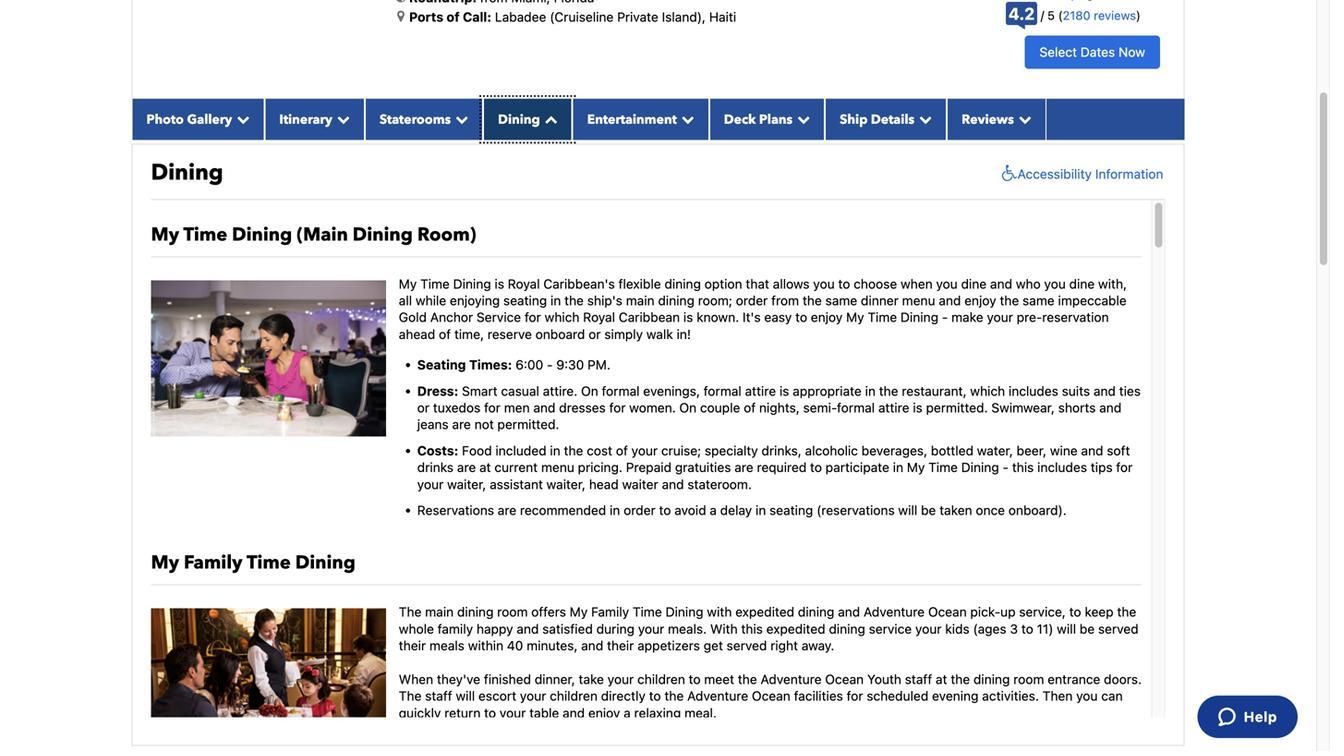 Task type: locate. For each thing, give the bounding box(es) containing it.
dining
[[665, 276, 701, 291], [658, 293, 695, 308], [457, 604, 494, 620], [798, 604, 835, 620], [829, 621, 866, 637], [974, 672, 1010, 687]]

room inside when they've finished dinner, take your children to meet the adventure ocean youth staff at the dining room entrance doors. the staff will escort your children directly to the adventure ocean facilities for scheduled evening activities. then you can quickly return to your table and enjoy a relaxing meal.
[[1014, 672, 1045, 687]]

for up 'reserve'
[[525, 310, 541, 325]]

permitted.
[[926, 400, 988, 415], [498, 417, 559, 432]]

formal down appropriate
[[837, 400, 875, 415]]

activities.
[[982, 689, 1039, 704]]

0 horizontal spatial or
[[417, 400, 430, 415]]

1 chevron down image from the left
[[232, 113, 250, 125]]

2 horizontal spatial adventure
[[864, 604, 925, 620]]

semi-
[[803, 400, 837, 415]]

0 horizontal spatial family
[[184, 550, 243, 576]]

adventure down meet in the right bottom of the page
[[688, 689, 749, 704]]

the inside when they've finished dinner, take your children to meet the adventure ocean youth staff at the dining room entrance doors. the staff will escort your children directly to the adventure ocean facilities for scheduled evening activities. then you can quickly return to your table and enjoy a relaxing meal.
[[399, 689, 422, 704]]

chevron down image inside entertainment dropdown button
[[677, 113, 695, 125]]

their down whole
[[399, 638, 426, 653]]

select          dates now
[[1040, 44, 1146, 59]]

0 vertical spatial enjoy
[[965, 293, 997, 308]]

required
[[757, 460, 807, 475]]

(cruiseline
[[550, 9, 614, 25]]

1 vertical spatial expedited
[[767, 621, 826, 637]]

2 chevron down image from the left
[[677, 113, 695, 125]]

your left "kids"
[[916, 621, 942, 637]]

the left cost
[[564, 443, 583, 458]]

4 chevron down image from the left
[[1014, 113, 1032, 125]]

enjoy right easy
[[811, 310, 843, 325]]

2 waiter, from the left
[[547, 477, 586, 492]]

served down keep
[[1099, 621, 1139, 637]]

1 vertical spatial on
[[680, 400, 697, 415]]

0 horizontal spatial ocean
[[752, 689, 791, 704]]

that
[[746, 276, 770, 291]]

and inside when they've finished dinner, take your children to meet the adventure ocean youth staff at the dining room entrance doors. the staff will escort your children directly to the adventure ocean facilities for scheduled evening activities. then you can quickly return to your table and enjoy a relaxing meal.
[[563, 705, 585, 721]]

1 horizontal spatial be
[[1080, 621, 1095, 637]]

1 horizontal spatial -
[[942, 310, 948, 325]]

children up relaxing
[[638, 672, 685, 687]]

stateroom.
[[688, 477, 752, 492]]

facilities
[[794, 689, 843, 704]]

seating down required
[[770, 503, 813, 518]]

1 horizontal spatial room
[[1014, 672, 1045, 687]]

table
[[530, 705, 559, 721]]

0 horizontal spatial which
[[545, 310, 580, 325]]

formal down pm. on the left top of the page
[[602, 383, 640, 399]]

1 horizontal spatial waiter,
[[547, 477, 586, 492]]

0 vertical spatial menu
[[902, 293, 936, 308]]

or
[[589, 327, 601, 342], [417, 400, 430, 415]]

in
[[551, 293, 561, 308], [865, 383, 876, 399], [550, 443, 561, 458], [893, 460, 904, 475], [610, 503, 620, 518], [756, 503, 766, 518]]

0 horizontal spatial be
[[921, 503, 936, 518]]

a right the avoid
[[710, 503, 717, 518]]

which up swimwear,
[[971, 383, 1006, 399]]

specialty
[[705, 443, 758, 458]]

permitted. down men
[[498, 417, 559, 432]]

smart
[[462, 383, 498, 399]]

1 horizontal spatial order
[[736, 293, 768, 308]]

0 horizontal spatial their
[[399, 638, 426, 653]]

beverages,
[[862, 443, 928, 458]]

which up onboard
[[545, 310, 580, 325]]

1 horizontal spatial on
[[680, 400, 697, 415]]

evening
[[932, 689, 979, 704]]

chevron down image
[[232, 113, 250, 125], [677, 113, 695, 125], [915, 113, 932, 125], [1014, 113, 1032, 125]]

0 vertical spatial ocean
[[929, 604, 967, 620]]

in down the caribbean's
[[551, 293, 561, 308]]

0 horizontal spatial waiter,
[[447, 477, 486, 492]]

times:
[[469, 357, 512, 372]]

0 vertical spatial or
[[589, 327, 601, 342]]

adventure inside the main dining room offers my family time dining with expedited dining and adventure ocean pick-up service, to keep the whole family happy and satisfied during your meals. with this expedited dining service your kids (ages 3 to 11) will be served their meals within 40 minutes, and their appetizers get served right away.
[[864, 604, 925, 620]]

1 vertical spatial which
[[971, 383, 1006, 399]]

0 vertical spatial includes
[[1009, 383, 1059, 399]]

1 horizontal spatial this
[[1013, 460, 1034, 475]]

0 vertical spatial children
[[638, 672, 685, 687]]

0 vertical spatial -
[[942, 310, 948, 325]]

waiter, up recommended
[[547, 477, 586, 492]]

ahead
[[399, 327, 435, 342]]

- inside 'my time dining is royal caribbean's flexible dining option that allows you to choose when you dine and who you dine with, all while enjoying seating in the ship's main dining room; order from the same dinner menu and enjoy the same impeccable gold anchor service for which royal caribbean is known. it's easy to enjoy my time dining - make your pre-reservation ahead of time, reserve onboard or simply walk in!'
[[942, 310, 948, 325]]

staff up scheduled at the right
[[905, 672, 933, 687]]

2 horizontal spatial will
[[1057, 621, 1077, 637]]

includes
[[1009, 383, 1059, 399], [1038, 460, 1088, 475]]

cost
[[587, 443, 613, 458]]

ship details button
[[825, 99, 947, 140]]

0 vertical spatial this
[[1013, 460, 1034, 475]]

walk
[[647, 327, 673, 342]]

of inside smart casual attire. on formal evenings, formal attire is appropriate in the restaurant, which includes suits and ties or tuxedos for men and dresses for women. on couple of nights, semi-formal attire is permitted. swimwear, shorts and jeans are not permitted.
[[744, 400, 756, 415]]

chevron down image left staterooms
[[333, 113, 350, 125]]

chevron down image left itinerary
[[232, 113, 250, 125]]

participate
[[826, 460, 890, 475]]

at
[[480, 460, 491, 475], [936, 672, 948, 687]]

1 vertical spatial ocean
[[825, 672, 864, 687]]

dining inside when they've finished dinner, take your children to meet the adventure ocean youth staff at the dining room entrance doors. the staff will escort your children directly to the adventure ocean facilities for scheduled evening activities. then you can quickly return to your table and enjoy a relaxing meal.
[[974, 672, 1010, 687]]

for right facilities
[[847, 689, 863, 704]]

dine
[[961, 276, 987, 291], [1070, 276, 1095, 291]]

will
[[899, 503, 918, 518], [1057, 621, 1077, 637], [456, 689, 475, 704]]

in inside 'my time dining is royal caribbean's flexible dining option that allows you to choose when you dine and who you dine with, all while enjoying seating in the ship's main dining room; order from the same dinner menu and enjoy the same impeccable gold anchor service for which royal caribbean is known. it's easy to enjoy my time dining - make your pre-reservation ahead of time, reserve onboard or simply walk in!'
[[551, 293, 561, 308]]

1 horizontal spatial staff
[[905, 672, 933, 687]]

staff up quickly
[[425, 689, 452, 704]]

room up "activities."
[[1014, 672, 1045, 687]]

2 their from the left
[[607, 638, 634, 653]]

select
[[1040, 44, 1077, 59]]

1 horizontal spatial main
[[626, 293, 655, 308]]

0 horizontal spatial this
[[741, 621, 763, 637]]

enjoy
[[965, 293, 997, 308], [811, 310, 843, 325], [589, 705, 620, 721]]

for inside 'my time dining is royal caribbean's flexible dining option that allows you to choose when you dine and who you dine with, all while enjoying seating in the ship's main dining room; order from the same dinner menu and enjoy the same impeccable gold anchor service for which royal caribbean is known. it's easy to enjoy my time dining - make your pre-reservation ahead of time, reserve onboard or simply walk in!'
[[525, 310, 541, 325]]

the inside the main dining room offers my family time dining with expedited dining and adventure ocean pick-up service, to keep the whole family happy and satisfied during your meals. with this expedited dining service your kids (ages 3 to 11) will be served their meals within 40 minutes, and their appetizers get served right away.
[[399, 604, 422, 620]]

on up dresses
[[581, 383, 598, 399]]

which inside smart casual attire. on formal evenings, formal attire is appropriate in the restaurant, which includes suits and ties or tuxedos for men and dresses for women. on couple of nights, semi-formal attire is permitted. swimwear, shorts and jeans are not permitted.
[[971, 383, 1006, 399]]

casual
[[501, 383, 540, 399]]

1 vertical spatial permitted.
[[498, 417, 559, 432]]

to inside food included in the cost of your cruise; specialty drinks, alcoholic beverages, bottled water, beer, wine and soft drinks are at current menu pricing. prepaid gratuities are required to participate in my time dining - this includes tips for your waiter, assistant waiter, head waiter and stateroom.
[[810, 460, 822, 475]]

adventure up service
[[864, 604, 925, 620]]

gallery
[[187, 111, 232, 128]]

- left make
[[942, 310, 948, 325]]

chevron down image inside itinerary dropdown button
[[333, 113, 350, 125]]

when
[[901, 276, 933, 291]]

2 horizontal spatial -
[[1003, 460, 1009, 475]]

are down tuxedos
[[452, 417, 471, 432]]

1 vertical spatial includes
[[1038, 460, 1088, 475]]

avoid
[[675, 503, 707, 518]]

staterooms
[[380, 111, 451, 128]]

be
[[921, 503, 936, 518], [1080, 621, 1095, 637]]

at inside when they've finished dinner, take your children to meet the adventure ocean youth staff at the dining room entrance doors. the staff will escort your children directly to the adventure ocean facilities for scheduled evening activities. then you can quickly return to your table and enjoy a relaxing meal.
[[936, 672, 948, 687]]

0 vertical spatial room
[[497, 604, 528, 620]]

my inside food included in the cost of your cruise; specialty drinks, alcoholic beverages, bottled water, beer, wine and soft drinks are at current menu pricing. prepaid gratuities are required to participate in my time dining - this includes tips for your waiter, assistant waiter, head waiter and stateroom.
[[907, 460, 925, 475]]

-
[[942, 310, 948, 325], [547, 357, 553, 372], [1003, 460, 1009, 475]]

2 horizontal spatial ocean
[[929, 604, 967, 620]]

will inside when they've finished dinner, take your children to meet the adventure ocean youth staff at the dining room entrance doors. the staff will escort your children directly to the adventure ocean facilities for scheduled evening activities. then you can quickly return to your table and enjoy a relaxing meal.
[[456, 689, 475, 704]]

service
[[869, 621, 912, 637]]

2 horizontal spatial chevron down image
[[793, 113, 810, 125]]

0 horizontal spatial will
[[456, 689, 475, 704]]

ocean up "kids"
[[929, 604, 967, 620]]

0 vertical spatial adventure
[[864, 604, 925, 620]]

royal
[[508, 276, 540, 291], [583, 310, 615, 325]]

the down 'allows'
[[803, 293, 822, 308]]

costs:
[[417, 443, 459, 458]]

water,
[[977, 443, 1013, 458]]

2180
[[1063, 8, 1091, 22]]

enjoy inside when they've finished dinner, take your children to meet the adventure ocean youth staff at the dining room entrance doors. the staff will escort your children directly to the adventure ocean facilities for scheduled evening activities. then you can quickly return to your table and enjoy a relaxing meal.
[[589, 705, 620, 721]]

(
[[1059, 8, 1063, 22]]

includes inside food included in the cost of your cruise; specialty drinks, alcoholic beverages, bottled water, beer, wine and soft drinks are at current menu pricing. prepaid gratuities are required to participate in my time dining - this includes tips for your waiter, assistant waiter, head waiter and stateroom.
[[1038, 460, 1088, 475]]

family
[[438, 621, 473, 637]]

this right with
[[741, 621, 763, 637]]

you right "when"
[[936, 276, 958, 291]]

0 vertical spatial main
[[626, 293, 655, 308]]

entrance
[[1048, 672, 1101, 687]]

in inside smart casual attire. on formal evenings, formal attire is appropriate in the restaurant, which includes suits and ties or tuxedos for men and dresses for women. on couple of nights, semi-formal attire is permitted. swimwear, shorts and jeans are not permitted.
[[865, 383, 876, 399]]

- down water,
[[1003, 460, 1009, 475]]

the up whole
[[399, 604, 422, 620]]

1 vertical spatial royal
[[583, 310, 615, 325]]

includes up swimwear,
[[1009, 383, 1059, 399]]

same up the pre-
[[1023, 293, 1055, 308]]

1 vertical spatial adventure
[[761, 672, 822, 687]]

room up happy
[[497, 604, 528, 620]]

flexible
[[619, 276, 661, 291]]

1 horizontal spatial family
[[591, 604, 629, 620]]

on down evenings,
[[680, 400, 697, 415]]

quickly
[[399, 705, 441, 721]]

1 vertical spatial children
[[550, 689, 598, 704]]

map marker image
[[397, 10, 405, 23]]

0 vertical spatial family
[[184, 550, 243, 576]]

a inside when they've finished dinner, take your children to meet the adventure ocean youth staff at the dining room entrance doors. the staff will escort your children directly to the adventure ocean facilities for scheduled evening activities. then you can quickly return to your table and enjoy a relaxing meal.
[[624, 705, 631, 721]]

my
[[151, 222, 179, 247], [399, 276, 417, 291], [846, 310, 865, 325], [907, 460, 925, 475], [151, 550, 179, 576], [570, 604, 588, 620]]

or up jeans
[[417, 400, 430, 415]]

who
[[1016, 276, 1041, 291]]

chevron down image up wheelchair icon
[[1014, 113, 1032, 125]]

adventure up facilities
[[761, 672, 822, 687]]

1 vertical spatial at
[[936, 672, 948, 687]]

0 horizontal spatial royal
[[508, 276, 540, 291]]

2 horizontal spatial enjoy
[[965, 293, 997, 308]]

chevron down image for staterooms
[[451, 113, 469, 125]]

staterooms button
[[365, 99, 483, 140]]

chevron down image left ship
[[793, 113, 810, 125]]

dine up make
[[961, 276, 987, 291]]

0 vertical spatial at
[[480, 460, 491, 475]]

reviews button
[[947, 99, 1047, 140]]

will right 11)
[[1057, 621, 1077, 637]]

0 vertical spatial seating
[[504, 293, 547, 308]]

0 vertical spatial attire
[[745, 383, 776, 399]]

0 vertical spatial royal
[[508, 276, 540, 291]]

2 vertical spatial enjoy
[[589, 705, 620, 721]]

3 chevron down image from the left
[[793, 113, 810, 125]]

2180 reviews link
[[1063, 8, 1137, 22]]

be left taken
[[921, 503, 936, 518]]

0 horizontal spatial a
[[624, 705, 631, 721]]

are
[[452, 417, 471, 432], [457, 460, 476, 475], [735, 460, 754, 475], [498, 503, 517, 518]]

you inside when they've finished dinner, take your children to meet the adventure ocean youth staff at the dining room entrance doors. the staff will escort your children directly to the adventure ocean facilities for scheduled evening activities. then you can quickly return to your table and enjoy a relaxing meal.
[[1077, 689, 1098, 704]]

deck plans
[[724, 111, 793, 128]]

0 horizontal spatial enjoy
[[589, 705, 620, 721]]

0 horizontal spatial room
[[497, 604, 528, 620]]

chevron down image inside ship details dropdown button
[[915, 113, 932, 125]]

when
[[399, 672, 433, 687]]

0 vertical spatial the
[[399, 604, 422, 620]]

time inside food included in the cost of your cruise; specialty drinks, alcoholic beverages, bottled water, beer, wine and soft drinks are at current menu pricing. prepaid gratuities are required to participate in my time dining - this includes tips for your waiter, assistant waiter, head waiter and stateroom.
[[929, 460, 958, 475]]

a
[[710, 503, 717, 518], [624, 705, 631, 721]]

your left the pre-
[[987, 310, 1014, 325]]

1 horizontal spatial which
[[971, 383, 1006, 399]]

royal up service
[[508, 276, 540, 291]]

1 vertical spatial will
[[1057, 621, 1077, 637]]

or inside smart casual attire. on formal evenings, formal attire is appropriate in the restaurant, which includes suits and ties or tuxedos for men and dresses for women. on couple of nights, semi-formal attire is permitted. swimwear, shorts and jeans are not permitted.
[[417, 400, 430, 415]]

seating inside 'my time dining is royal caribbean's flexible dining option that allows you to choose when you dine and who you dine with, all while enjoying seating in the ship's main dining room; order from the same dinner menu and enjoy the same impeccable gold anchor service for which royal caribbean is known. it's easy to enjoy my time dining - make your pre-reservation ahead of time, reserve onboard or simply walk in!'
[[504, 293, 547, 308]]

- inside food included in the cost of your cruise; specialty drinks, alcoholic beverages, bottled water, beer, wine and soft drinks are at current menu pricing. prepaid gratuities are required to participate in my time dining - this includes tips for your waiter, assistant waiter, head waiter and stateroom.
[[1003, 460, 1009, 475]]

1 horizontal spatial seating
[[770, 503, 813, 518]]

nights,
[[760, 400, 800, 415]]

1 horizontal spatial will
[[899, 503, 918, 518]]

impeccable
[[1058, 293, 1127, 308]]

1 vertical spatial main
[[425, 604, 454, 620]]

2 vertical spatial will
[[456, 689, 475, 704]]

of right cost
[[616, 443, 628, 458]]

attire up nights,
[[745, 383, 776, 399]]

same down choose
[[826, 293, 858, 308]]

within
[[468, 638, 504, 653]]

order inside 'my time dining is royal caribbean's flexible dining option that allows you to choose when you dine and who you dine with, all while enjoying seating in the ship's main dining room; order from the same dinner menu and enjoy the same impeccable gold anchor service for which royal caribbean is known. it's easy to enjoy my time dining - make your pre-reservation ahead of time, reserve onboard or simply walk in!'
[[736, 293, 768, 308]]

are down food
[[457, 460, 476, 475]]

0 horizontal spatial order
[[624, 503, 656, 518]]

in right appropriate
[[865, 383, 876, 399]]

1 same from the left
[[826, 293, 858, 308]]

their down during
[[607, 638, 634, 653]]

3 chevron down image from the left
[[915, 113, 932, 125]]

not
[[475, 417, 494, 432]]

main up family at bottom left
[[425, 604, 454, 620]]

will left taken
[[899, 503, 918, 518]]

1 vertical spatial be
[[1080, 621, 1095, 637]]

enjoy down directly
[[589, 705, 620, 721]]

0 horizontal spatial same
[[826, 293, 858, 308]]

at up evening
[[936, 672, 948, 687]]

up
[[1001, 604, 1016, 620]]

kids
[[946, 621, 970, 637]]

0 horizontal spatial seating
[[504, 293, 547, 308]]

waiter, up reservations
[[447, 477, 486, 492]]

make
[[952, 310, 984, 325]]

to down alcoholic
[[810, 460, 822, 475]]

2 vertical spatial adventure
[[688, 689, 749, 704]]

your up table at the left of the page
[[520, 689, 546, 704]]

1 horizontal spatial permitted.
[[926, 400, 988, 415]]

royal down ship's
[[583, 310, 615, 325]]

1 horizontal spatial served
[[1099, 621, 1139, 637]]

my time dining is royal caribbean's flexible dining option that allows you to choose when you dine and who you dine with, all while enjoying seating in the ship's main dining room; order from the same dinner menu and enjoy the same impeccable gold anchor service for which royal caribbean is known. it's easy to enjoy my time dining - make your pre-reservation ahead of time, reserve onboard or simply walk in!
[[399, 276, 1127, 342]]

will up return
[[456, 689, 475, 704]]

my inside the main dining room offers my family time dining with expedited dining and adventure ocean pick-up service, to keep the whole family happy and satisfied during your meals. with this expedited dining service your kids (ages 3 to 11) will be served their meals within 40 minutes, and their appetizers get served right away.
[[570, 604, 588, 620]]

chevron down image inside staterooms dropdown button
[[451, 113, 469, 125]]

to right the 3
[[1022, 621, 1034, 637]]

gratuities
[[675, 460, 731, 475]]

1 horizontal spatial or
[[589, 327, 601, 342]]

of right couple
[[744, 400, 756, 415]]

(reservations
[[817, 503, 895, 518]]

1 horizontal spatial enjoy
[[811, 310, 843, 325]]

the right keep
[[1118, 604, 1137, 620]]

chevron down image left reviews on the right top
[[915, 113, 932, 125]]

entertainment
[[587, 111, 677, 128]]

you down entrance
[[1077, 689, 1098, 704]]

jeans
[[417, 417, 449, 432]]

dinner
[[861, 293, 899, 308]]

expedited
[[736, 604, 795, 620], [767, 621, 826, 637]]

2 dine from the left
[[1070, 276, 1095, 291]]

1 vertical spatial attire
[[879, 400, 910, 415]]

1 vertical spatial the
[[399, 689, 422, 704]]

0 horizontal spatial menu
[[541, 460, 575, 475]]

1 vertical spatial or
[[417, 400, 430, 415]]

2 chevron down image from the left
[[451, 113, 469, 125]]

to left keep
[[1070, 604, 1082, 620]]

ocean left facilities
[[752, 689, 791, 704]]

2 vertical spatial -
[[1003, 460, 1009, 475]]

menu down "included"
[[541, 460, 575, 475]]

accessibility
[[1018, 166, 1092, 181]]

the inside food included in the cost of your cruise; specialty drinks, alcoholic beverages, bottled water, beer, wine and soft drinks are at current menu pricing. prepaid gratuities are required to participate in my time dining - this includes tips for your waiter, assistant waiter, head waiter and stateroom.
[[564, 443, 583, 458]]

chevron down image
[[333, 113, 350, 125], [451, 113, 469, 125], [793, 113, 810, 125]]

2 vertical spatial ocean
[[752, 689, 791, 704]]

1 vertical spatial menu
[[541, 460, 575, 475]]

chevron down image inside "photo gallery" dropdown button
[[232, 113, 250, 125]]

chevron down image inside the reviews dropdown button
[[1014, 113, 1032, 125]]

are down specialty
[[735, 460, 754, 475]]

0 horizontal spatial -
[[547, 357, 553, 372]]

plans
[[759, 111, 793, 128]]

0 vertical spatial expedited
[[736, 604, 795, 620]]

0 horizontal spatial adventure
[[688, 689, 749, 704]]

the up evening
[[951, 672, 970, 687]]

(ages
[[973, 621, 1007, 637]]

your up prepaid
[[632, 443, 658, 458]]

this down beer,
[[1013, 460, 1034, 475]]

- left 9:30
[[547, 357, 553, 372]]

1 the from the top
[[399, 604, 422, 620]]

1 vertical spatial family
[[591, 604, 629, 620]]

0 horizontal spatial main
[[425, 604, 454, 620]]

pre-
[[1017, 310, 1043, 325]]

dine up impeccable
[[1070, 276, 1095, 291]]

menu down "when"
[[902, 293, 936, 308]]

attire up beverages,
[[879, 400, 910, 415]]

1 chevron down image from the left
[[333, 113, 350, 125]]

order up it's
[[736, 293, 768, 308]]

permitted. down restaurant,
[[926, 400, 988, 415]]

1 horizontal spatial menu
[[902, 293, 936, 308]]

0 vertical spatial order
[[736, 293, 768, 308]]

1 horizontal spatial same
[[1023, 293, 1055, 308]]

chevron down image inside deck plans dropdown button
[[793, 113, 810, 125]]

2 the from the top
[[399, 689, 422, 704]]

be down keep
[[1080, 621, 1095, 637]]

from
[[772, 293, 799, 308]]

reserve
[[488, 327, 532, 342]]

this inside food included in the cost of your cruise; specialty drinks, alcoholic beverages, bottled water, beer, wine and soft drinks are at current menu pricing. prepaid gratuities are required to participate in my time dining - this includes tips for your waiter, assistant waiter, head waiter and stateroom.
[[1013, 460, 1034, 475]]

of inside 'my time dining is royal caribbean's flexible dining option that allows you to choose when you dine and who you dine with, all while enjoying seating in the ship's main dining room; order from the same dinner menu and enjoy the same impeccable gold anchor service for which royal caribbean is known. it's easy to enjoy my time dining - make your pre-reservation ahead of time, reserve onboard or simply walk in!'
[[439, 327, 451, 342]]

ocean up facilities
[[825, 672, 864, 687]]

the inside smart casual attire. on formal evenings, formal attire is appropriate in the restaurant, which includes suits and ties or tuxedos for men and dresses for women. on couple of nights, semi-formal attire is permitted. swimwear, shorts and jeans are not permitted.
[[879, 383, 899, 399]]

main inside 'my time dining is royal caribbean's flexible dining option that allows you to choose when you dine and who you dine with, all while enjoying seating in the ship's main dining room; order from the same dinner menu and enjoy the same impeccable gold anchor service for which royal caribbean is known. it's easy to enjoy my time dining - make your pre-reservation ahead of time, reserve onboard or simply walk in!'
[[626, 293, 655, 308]]

once
[[976, 503, 1005, 518]]

0 horizontal spatial on
[[581, 383, 598, 399]]



Task type: describe. For each thing, give the bounding box(es) containing it.
easy
[[765, 310, 792, 325]]

the down who
[[1000, 293, 1019, 308]]

delay
[[720, 503, 752, 518]]

to left the avoid
[[659, 503, 671, 518]]

accessibility information link
[[998, 164, 1164, 183]]

family inside the main dining room offers my family time dining with expedited dining and adventure ocean pick-up service, to keep the whole family happy and satisfied during your meals. with this expedited dining service your kids (ages 3 to 11) will be served their meals within 40 minutes, and their appetizers get served right away.
[[591, 604, 629, 620]]

1 horizontal spatial children
[[638, 672, 685, 687]]

photo gallery
[[146, 111, 232, 128]]

appropriate
[[793, 383, 862, 399]]

1 vertical spatial order
[[624, 503, 656, 518]]

with
[[707, 604, 732, 620]]

room inside the main dining room offers my family time dining with expedited dining and adventure ocean pick-up service, to keep the whole family happy and satisfied during your meals. with this expedited dining service your kids (ages 3 to 11) will be served their meals within 40 minutes, and their appetizers get served right away.
[[497, 604, 528, 620]]

of inside food included in the cost of your cruise; specialty drinks, alcoholic beverages, bottled water, beer, wine and soft drinks are at current menu pricing. prepaid gratuities are required to participate in my time dining - this includes tips for your waiter, assistant waiter, head waiter and stateroom.
[[616, 443, 628, 458]]

at inside food included in the cost of your cruise; specialty drinks, alcoholic beverages, bottled water, beer, wine and soft drinks are at current menu pricing. prepaid gratuities are required to participate in my time dining - this includes tips for your waiter, assistant waiter, head waiter and stateroom.
[[480, 460, 491, 475]]

reviews
[[962, 111, 1014, 128]]

3
[[1010, 621, 1018, 637]]

now
[[1119, 44, 1146, 59]]

labadee
[[495, 9, 546, 25]]

the down the caribbean's
[[565, 293, 584, 308]]

attire.
[[543, 383, 578, 399]]

food
[[462, 443, 492, 458]]

room)
[[418, 222, 476, 247]]

for inside when they've finished dinner, take your children to meet the adventure ocean youth staff at the dining room entrance doors. the staff will escort your children directly to the adventure ocean facilities for scheduled evening activities. then you can quickly return to your table and enjoy a relaxing meal.
[[847, 689, 863, 704]]

waiter
[[622, 477, 659, 492]]

to right easy
[[796, 310, 808, 325]]

the right meet in the right bottom of the page
[[738, 672, 757, 687]]

wheelchair image
[[998, 164, 1018, 183]]

meet
[[704, 672, 735, 687]]

chevron down image for itinerary
[[333, 113, 350, 125]]

ship
[[840, 111, 868, 128]]

shorts
[[1059, 400, 1096, 415]]

main inside the main dining room offers my family time dining with expedited dining and adventure ocean pick-up service, to keep the whole family happy and satisfied during your meals. with this expedited dining service your kids (ages 3 to 11) will be served their meals within 40 minutes, and their appetizers get served right away.
[[425, 604, 454, 620]]

in down beverages,
[[893, 460, 904, 475]]

with,
[[1099, 276, 1127, 291]]

to up relaxing
[[649, 689, 661, 704]]

satisfied
[[543, 621, 593, 637]]

in!
[[677, 327, 691, 342]]

bottled
[[931, 443, 974, 458]]

dress:
[[417, 383, 459, 399]]

select          dates now link
[[1025, 35, 1160, 69]]

pricing.
[[578, 460, 623, 475]]

can
[[1102, 689, 1123, 704]]

4.2 / 5 ( 2180 reviews )
[[1009, 4, 1141, 24]]

chevron down image for ship details
[[915, 113, 932, 125]]

right
[[771, 638, 798, 653]]

details
[[871, 111, 915, 128]]

you right 'allows'
[[813, 276, 835, 291]]

room;
[[698, 293, 733, 308]]

option
[[705, 276, 743, 291]]

included
[[496, 443, 547, 458]]

then
[[1043, 689, 1073, 704]]

is up nights,
[[780, 383, 789, 399]]

pick-
[[971, 604, 1001, 620]]

in right delay
[[756, 503, 766, 518]]

ports
[[409, 9, 444, 25]]

in right "included"
[[550, 443, 561, 458]]

1 their from the left
[[399, 638, 426, 653]]

2 horizontal spatial formal
[[837, 400, 875, 415]]

return
[[445, 705, 481, 721]]

are down assistant
[[498, 503, 517, 518]]

my time dining (main dining room)
[[151, 222, 476, 247]]

your up directly
[[608, 672, 634, 687]]

1 horizontal spatial adventure
[[761, 672, 822, 687]]

is up in!
[[684, 310, 693, 325]]

1 dine from the left
[[961, 276, 987, 291]]

chevron up image
[[540, 113, 558, 125]]

6:00
[[516, 357, 544, 372]]

the up relaxing
[[665, 689, 684, 704]]

onboard
[[536, 327, 585, 342]]

youth
[[868, 672, 902, 687]]

appetizers
[[638, 638, 700, 653]]

0 vertical spatial served
[[1099, 621, 1139, 637]]

seating
[[417, 357, 466, 372]]

dining button
[[483, 99, 573, 140]]

0 vertical spatial permitted.
[[926, 400, 988, 415]]

time,
[[455, 327, 484, 342]]

your down drinks
[[417, 477, 444, 492]]

all
[[399, 293, 412, 308]]

11)
[[1037, 621, 1054, 637]]

1 horizontal spatial attire
[[879, 400, 910, 415]]

women.
[[629, 400, 676, 415]]

0 horizontal spatial served
[[727, 638, 767, 653]]

2 same from the left
[[1023, 293, 1055, 308]]

for up not
[[484, 400, 501, 415]]

time inside the main dining room offers my family time dining with expedited dining and adventure ocean pick-up service, to keep the whole family happy and satisfied during your meals. with this expedited dining service your kids (ages 3 to 11) will be served their meals within 40 minutes, and their appetizers get served right away.
[[633, 604, 662, 620]]

this inside the main dining room offers my family time dining with expedited dining and adventure ocean pick-up service, to keep the whole family happy and satisfied during your meals. with this expedited dining service your kids (ages 3 to 11) will be served their meals within 40 minutes, and their appetizers get served right away.
[[741, 621, 763, 637]]

the inside the main dining room offers my family time dining with expedited dining and adventure ocean pick-up service, to keep the whole family happy and satisfied during your meals. with this expedited dining service your kids (ages 3 to 11) will be served their meals within 40 minutes, and their appetizers get served right away.
[[1118, 604, 1137, 620]]

chevron down image for reviews
[[1014, 113, 1032, 125]]

your up the appetizers
[[638, 621, 665, 637]]

0 horizontal spatial attire
[[745, 383, 776, 399]]

haiti
[[709, 9, 737, 25]]

dining inside the main dining room offers my family time dining with expedited dining and adventure ocean pick-up service, to keep the whole family happy and satisfied during your meals. with this expedited dining service your kids (ages 3 to 11) will be served their meals within 40 minutes, and their appetizers get served right away.
[[666, 604, 704, 620]]

the main dining room offers my family time dining with expedited dining and adventure ocean pick-up service, to keep the whole family happy and satisfied during your meals. with this expedited dining service your kids (ages 3 to 11) will be served their meals within 40 minutes, and their appetizers get served right away.
[[399, 604, 1139, 653]]

1 vertical spatial enjoy
[[811, 310, 843, 325]]

onboard).
[[1009, 503, 1067, 518]]

allows
[[773, 276, 810, 291]]

smart casual attire. on formal evenings, formal attire is appropriate in the restaurant, which includes suits and ties or tuxedos for men and dresses for women. on couple of nights, semi-formal attire is permitted. swimwear, shorts and jeans are not permitted.
[[417, 383, 1141, 432]]

reservation
[[1043, 310, 1109, 325]]

dining main content
[[122, 0, 1194, 751]]

menu inside food included in the cost of your cruise; specialty drinks, alcoholic beverages, bottled water, beer, wine and soft drinks are at current menu pricing. prepaid gratuities are required to participate in my time dining - this includes tips for your waiter, assistant waiter, head waiter and stateroom.
[[541, 460, 575, 475]]

chevron down image for deck plans
[[793, 113, 810, 125]]

0 horizontal spatial staff
[[425, 689, 452, 704]]

0 horizontal spatial children
[[550, 689, 598, 704]]

1 horizontal spatial royal
[[583, 310, 615, 325]]

offers
[[532, 604, 566, 620]]

for inside food included in the cost of your cruise; specialty drinks, alcoholic beverages, bottled water, beer, wine and soft drinks are at current menu pricing. prepaid gratuities are required to participate in my time dining - this includes tips for your waiter, assistant waiter, head waiter and stateroom.
[[1117, 460, 1133, 475]]

scheduled
[[867, 689, 929, 704]]

happy
[[477, 621, 513, 637]]

cruise;
[[662, 443, 701, 458]]

evenings,
[[643, 383, 700, 399]]

choose
[[854, 276, 897, 291]]

)
[[1137, 8, 1141, 22]]

to left choose
[[839, 276, 850, 291]]

is down restaurant,
[[913, 400, 923, 415]]

reviews
[[1094, 8, 1137, 22]]

wine
[[1050, 443, 1078, 458]]

simply
[[605, 327, 643, 342]]

drinks
[[417, 460, 454, 475]]

your down escort
[[500, 705, 526, 721]]

for left women.
[[609, 400, 626, 415]]

soft
[[1107, 443, 1130, 458]]

photo
[[146, 111, 184, 128]]

1 horizontal spatial formal
[[704, 383, 742, 399]]

which inside 'my time dining is royal caribbean's flexible dining option that allows you to choose when you dine and who you dine with, all while enjoying seating in the ship's main dining room; order from the same dinner menu and enjoy the same impeccable gold anchor service for which royal caribbean is known. it's easy to enjoy my time dining - make your pre-reservation ahead of time, reserve onboard or simply walk in!'
[[545, 310, 580, 325]]

suits
[[1062, 383, 1090, 399]]

0 horizontal spatial formal
[[602, 383, 640, 399]]

includes inside smart casual attire. on formal evenings, formal attire is appropriate in the restaurant, which includes suits and ties or tuxedos for men and dresses for women. on couple of nights, semi-formal attire is permitted. swimwear, shorts and jeans are not permitted.
[[1009, 383, 1059, 399]]

swimwear,
[[992, 400, 1055, 415]]

dining inside dining dropdown button
[[498, 111, 540, 128]]

0 horizontal spatial permitted.
[[498, 417, 559, 432]]

menu inside 'my time dining is royal caribbean's flexible dining option that allows you to choose when you dine and who you dine with, all while enjoying seating in the ship's main dining room; order from the same dinner menu and enjoy the same impeccable gold anchor service for which royal caribbean is known. it's easy to enjoy my time dining - make your pre-reservation ahead of time, reserve onboard or simply walk in!'
[[902, 293, 936, 308]]

couple
[[700, 400, 740, 415]]

to down escort
[[484, 705, 496, 721]]

in down head
[[610, 503, 620, 518]]

or inside 'my time dining is royal caribbean's flexible dining option that allows you to choose when you dine and who you dine with, all while enjoying seating in the ship's main dining room; order from the same dinner menu and enjoy the same impeccable gold anchor service for which royal caribbean is known. it's easy to enjoy my time dining - make your pre-reservation ahead of time, reserve onboard or simply walk in!'
[[589, 327, 601, 342]]

anchor
[[430, 310, 473, 325]]

relaxing
[[634, 705, 681, 721]]

globe image
[[395, 0, 407, 3]]

ship details
[[840, 111, 915, 128]]

is up enjoying
[[495, 276, 504, 291]]

drinks,
[[762, 443, 802, 458]]

seating times: 6:00 - 9:30 pm.
[[417, 357, 611, 372]]

when they've finished dinner, take your children to meet the adventure ocean youth staff at the dining room entrance doors. the staff will escort your children directly to the adventure ocean facilities for scheduled evening activities. then you can quickly return to your table and enjoy a relaxing meal.
[[399, 672, 1142, 721]]

will inside the main dining room offers my family time dining with expedited dining and adventure ocean pick-up service, to keep the whole family happy and satisfied during your meals. with this expedited dining service your kids (ages 3 to 11) will be served their meals within 40 minutes, and their appetizers get served right away.
[[1057, 621, 1077, 637]]

1 waiter, from the left
[[447, 477, 486, 492]]

be inside the main dining room offers my family time dining with expedited dining and adventure ocean pick-up service, to keep the whole family happy and satisfied during your meals. with this expedited dining service your kids (ages 3 to 11) will be served their meals within 40 minutes, and their appetizers get served right away.
[[1080, 621, 1095, 637]]

0 vertical spatial on
[[581, 383, 598, 399]]

tips
[[1091, 460, 1113, 475]]

keep
[[1085, 604, 1114, 620]]

known.
[[697, 310, 739, 325]]

food included in the cost of your cruise; specialty drinks, alcoholic beverages, bottled water, beer, wine and soft drinks are at current menu pricing. prepaid gratuities are required to participate in my time dining - this includes tips for your waiter, assistant waiter, head waiter and stateroom.
[[417, 443, 1133, 492]]

men
[[504, 400, 530, 415]]

dining inside food included in the cost of your cruise; specialty drinks, alcoholic beverages, bottled water, beer, wine and soft drinks are at current menu pricing. prepaid gratuities are required to participate in my time dining - this includes tips for your waiter, assistant waiter, head waiter and stateroom.
[[962, 460, 1000, 475]]

0 vertical spatial a
[[710, 503, 717, 518]]

you right who
[[1045, 276, 1066, 291]]

ocean inside the main dining room offers my family time dining with expedited dining and adventure ocean pick-up service, to keep the whole family happy and satisfied during your meals. with this expedited dining service your kids (ages 3 to 11) will be served their meals within 40 minutes, and their appetizers get served right away.
[[929, 604, 967, 620]]

your inside 'my time dining is royal caribbean's flexible dining option that allows you to choose when you dine and who you dine with, all while enjoying seating in the ship's main dining room; order from the same dinner menu and enjoy the same impeccable gold anchor service for which royal caribbean is known. it's easy to enjoy my time dining - make your pre-reservation ahead of time, reserve onboard or simply walk in!'
[[987, 310, 1014, 325]]

1 vertical spatial -
[[547, 357, 553, 372]]

are inside smart casual attire. on formal evenings, formal attire is appropriate in the restaurant, which includes suits and ties or tuxedos for men and dresses for women. on couple of nights, semi-formal attire is permitted. swimwear, shorts and jeans are not permitted.
[[452, 417, 471, 432]]

of left call:
[[447, 9, 460, 25]]

reservations
[[417, 503, 494, 518]]

photo gallery button
[[132, 99, 265, 140]]

chevron down image for entertainment
[[677, 113, 695, 125]]

chevron down image for photo gallery
[[232, 113, 250, 125]]

to left meet in the right bottom of the page
[[689, 672, 701, 687]]



Task type: vqa. For each thing, say whether or not it's contained in the screenshot.
middle "Most"
no



